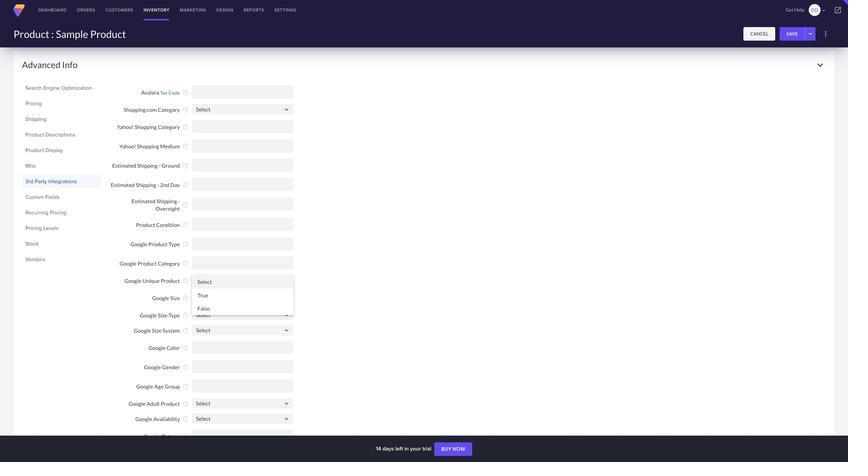 Task type: vqa. For each thing, say whether or not it's contained in the screenshot.
none link
no



Task type: locate. For each thing, give the bounding box(es) containing it.
descriptions
[[45, 131, 75, 139]]


[[283, 106, 290, 113], [283, 312, 290, 319], [283, 327, 290, 334], [283, 400, 290, 407], [283, 416, 290, 423]]

pricing down custom fields link
[[50, 209, 66, 217]]

2 vertical spatial estimated
[[132, 198, 156, 204]]

1 vertical spatial shopping
[[137, 143, 159, 149]]

google inside google age group help_outline
[[136, 383, 153, 390]]

0 vertical spatial category
[[158, 106, 180, 113]]

inventory
[[144, 7, 170, 13]]

category
[[158, 106, 180, 113], [158, 124, 180, 130], [158, 260, 180, 267]]

- left 2nd at the left of page
[[157, 182, 159, 188]]

google inside 'google pattern help_outline'
[[144, 433, 161, 439]]

estimated inside estimated shipping - 2nd day help_outline
[[111, 182, 135, 188]]

engine
[[43, 84, 60, 92]]

product up availability
[[161, 401, 180, 407]]

 for google availability help_outline
[[283, 416, 290, 423]]

product inside google unique product help_outline
[[161, 278, 180, 284]]

days
[[383, 445, 394, 453]]

help_outline inside 'google pattern help_outline'
[[182, 433, 189, 440]]

help_outline inside avalara tax code help_outline
[[182, 89, 189, 96]]

google inside 'google gender help_outline'
[[144, 364, 161, 370]]

estimated inside estimated shipping - ground help_outline
[[112, 162, 136, 169]]

integrations
[[48, 178, 77, 185]]

7 help_outline from the top
[[182, 202, 189, 208]]

19 help_outline from the top
[[182, 416, 189, 423]]

product inside google product category help_outline
[[138, 260, 157, 267]]

- up overnight
[[178, 198, 180, 204]]

1 vertical spatial category
[[158, 124, 180, 130]]

google left color
[[149, 345, 166, 351]]

:
[[51, 28, 54, 40]]

pricing up stock
[[25, 224, 42, 232]]

16 help_outline from the top
[[182, 364, 189, 371]]

pricing down search at left
[[25, 100, 42, 108]]

1 vertical spatial -
[[157, 182, 159, 188]]

13 help_outline from the top
[[182, 312, 189, 319]]

buy
[[442, 446, 452, 452]]

None text field
[[192, 85, 294, 99], [192, 178, 294, 191], [192, 218, 294, 231], [192, 237, 294, 251], [192, 380, 294, 393], [192, 398, 294, 409], [192, 414, 294, 424], [192, 85, 294, 99], [192, 178, 294, 191], [192, 218, 294, 231], [192, 237, 294, 251], [192, 380, 294, 393], [192, 398, 294, 409], [192, 414, 294, 424]]

pricing for pricing
[[25, 100, 42, 108]]

0 vertical spatial size
[[170, 295, 180, 301]]

shopping down shopping.com
[[135, 124, 157, 130]]

estimated up estimated shipping - 2nd day help_outline
[[112, 162, 136, 169]]

custom
[[25, 193, 44, 201]]

buy now link
[[435, 443, 473, 456]]

3rd party integrations
[[25, 178, 77, 185]]

category inside google product category help_outline
[[158, 260, 180, 267]]

6 help_outline from the top
[[182, 182, 189, 188]]

advanced info
[[22, 59, 78, 70]]

9 help_outline from the top
[[182, 241, 189, 248]]

google left pattern
[[144, 433, 161, 439]]

1 vertical spatial yahoo!
[[119, 143, 136, 149]]

type up system
[[169, 312, 180, 319]]

12 help_outline from the top
[[182, 295, 189, 302]]

google up google product category help_outline
[[130, 241, 147, 247]]

15 help_outline from the top
[[182, 345, 189, 351]]

type down condition
[[169, 241, 180, 247]]

product up google size help_outline
[[161, 278, 180, 284]]

google for google color help_outline
[[149, 345, 166, 351]]

2 vertical spatial category
[[158, 260, 180, 267]]

yahoo! inside the yahoo! shopping medium help_outline
[[119, 143, 136, 149]]

5 help_outline from the top
[[182, 162, 189, 169]]

4  from the top
[[283, 400, 290, 407]]

google inside google availability help_outline
[[135, 416, 152, 422]]

select
[[198, 279, 212, 285]]

18 help_outline from the top
[[182, 401, 189, 407]]

2 vertical spatial size
[[152, 327, 162, 334]]

size up the google size system help_outline
[[158, 312, 168, 319]]

vendors link
[[25, 254, 98, 265]]

google for google product category help_outline
[[120, 260, 137, 267]]

- left ground
[[159, 162, 161, 169]]

age
[[154, 383, 164, 390]]

- inside the estimated shipping - overnight help_outline
[[178, 198, 180, 204]]

category inside yahoo! shopping category help_outline
[[158, 124, 180, 130]]

category up "medium"
[[158, 124, 180, 130]]

google inside google size type help_outline
[[140, 312, 157, 319]]

google inside google size help_outline
[[152, 295, 169, 301]]

google left adult
[[129, 401, 146, 407]]

yahoo! inside yahoo! shopping category help_outline
[[117, 124, 134, 130]]

2 vertical spatial -
[[178, 198, 180, 204]]

product : sample product
[[14, 28, 126, 40]]

17 help_outline from the top
[[182, 383, 189, 390]]

product down customers
[[90, 28, 126, 40]]

yahoo! shopping medium help_outline
[[119, 143, 189, 150]]

google up google unique product help_outline
[[120, 260, 137, 267]]

product up unique
[[138, 260, 157, 267]]

fields
[[45, 193, 60, 201]]

help_outline inside estimated shipping - ground help_outline
[[182, 162, 189, 169]]

yahoo! down shopping.com
[[117, 124, 134, 130]]

shipping inside estimated shipping - 2nd day help_outline
[[136, 182, 156, 188]]

3 category from the top
[[158, 260, 180, 267]]

product display link
[[25, 145, 98, 156]]

buy now
[[442, 446, 466, 452]]

advanced
[[22, 59, 60, 70]]

shipping left 2nd at the left of page
[[136, 182, 156, 188]]

1 vertical spatial type
[[169, 312, 180, 319]]

-
[[159, 162, 161, 169], [157, 182, 159, 188], [178, 198, 180, 204]]

type inside google size type help_outline
[[169, 312, 180, 319]]

2 category from the top
[[158, 124, 180, 130]]

None text field
[[192, 104, 294, 115], [192, 120, 294, 133], [192, 139, 294, 153], [192, 159, 294, 172], [192, 198, 294, 211], [192, 257, 294, 270], [192, 325, 294, 336], [192, 341, 294, 354], [192, 360, 294, 374], [192, 104, 294, 115], [192, 120, 294, 133], [192, 139, 294, 153], [192, 159, 294, 172], [192, 198, 294, 211], [192, 257, 294, 270], [192, 325, 294, 336], [192, 341, 294, 354], [192, 360, 294, 374]]

yahoo! up estimated shipping - ground help_outline
[[119, 143, 136, 149]]

8 help_outline from the top
[[182, 222, 189, 228]]

1 type from the top
[[169, 241, 180, 247]]

google for google age group help_outline
[[136, 383, 153, 390]]

ground
[[162, 162, 180, 169]]

estimated for estimated shipping - ground help_outline
[[112, 162, 136, 169]]

1  from the top
[[283, 106, 290, 113]]

 link
[[828, 0, 849, 20]]

pricing
[[25, 100, 42, 108], [50, 209, 66, 217], [25, 224, 42, 232]]

pattern
[[162, 433, 180, 439]]


[[821, 7, 827, 14]]

0 vertical spatial pricing
[[25, 100, 42, 108]]

availability
[[153, 416, 180, 422]]

code
[[169, 89, 180, 96]]

pricing levels link
[[25, 223, 98, 234]]

- inside estimated shipping - 2nd day help_outline
[[157, 182, 159, 188]]

google inside the google size system help_outline
[[134, 327, 151, 334]]

help_outline inside 'google gender help_outline'
[[182, 364, 189, 371]]

google down adult
[[135, 416, 152, 422]]

co 
[[812, 7, 827, 14]]

size
[[170, 295, 180, 301], [158, 312, 168, 319], [152, 327, 162, 334]]

product inside google adult product help_outline
[[161, 401, 180, 407]]

shipping up overnight
[[157, 198, 177, 204]]

2 help_outline from the top
[[182, 106, 189, 113]]

category down tax code link
[[158, 106, 180, 113]]

google inside google adult product help_outline
[[129, 401, 146, 407]]

google left unique
[[125, 278, 142, 284]]

group
[[165, 383, 180, 390]]

0 vertical spatial type
[[169, 241, 180, 247]]

shopping inside yahoo! shopping category help_outline
[[135, 124, 157, 130]]

11 help_outline from the top
[[182, 278, 189, 284]]

help_outline inside google product type help_outline
[[182, 241, 189, 248]]

product down the product condition help_outline
[[149, 241, 168, 247]]

google for google pattern help_outline
[[144, 433, 161, 439]]

14 days left in your trial
[[376, 445, 433, 453]]

size up google size type help_outline on the left of the page
[[170, 295, 180, 301]]

shopping up estimated shipping - ground help_outline
[[137, 143, 159, 149]]

1 vertical spatial size
[[158, 312, 168, 319]]

help_outline inside google adult product help_outline
[[182, 401, 189, 407]]

- inside estimated shipping - ground help_outline
[[159, 162, 161, 169]]

shopping for yahoo! shopping medium help_outline
[[137, 143, 159, 149]]

google
[[130, 241, 147, 247], [120, 260, 137, 267], [125, 278, 142, 284], [152, 295, 169, 301], [140, 312, 157, 319], [134, 327, 151, 334], [149, 345, 166, 351], [144, 364, 161, 370], [136, 383, 153, 390], [129, 401, 146, 407], [135, 416, 152, 422], [144, 433, 161, 439]]

shipping up estimated shipping - 2nd day help_outline
[[137, 162, 158, 169]]

help_outline
[[182, 89, 189, 96], [182, 106, 189, 113], [182, 124, 189, 130], [182, 143, 189, 150], [182, 162, 189, 169], [182, 182, 189, 188], [182, 202, 189, 208], [182, 222, 189, 228], [182, 241, 189, 248], [182, 260, 189, 267], [182, 278, 189, 284], [182, 295, 189, 302], [182, 312, 189, 319], [182, 327, 189, 334], [182, 345, 189, 351], [182, 364, 189, 371], [182, 383, 189, 390], [182, 401, 189, 407], [182, 416, 189, 423], [182, 433, 189, 440]]

custom fields
[[25, 193, 60, 201]]

settings
[[275, 7, 297, 13]]

stock
[[25, 240, 39, 248]]

product condition help_outline
[[136, 222, 189, 228]]

shopping
[[135, 124, 157, 130], [137, 143, 159, 149]]

cancel
[[751, 31, 769, 37]]

yahoo!
[[117, 124, 134, 130], [119, 143, 136, 149]]

shopping inside the yahoo! shopping medium help_outline
[[137, 143, 159, 149]]

google gender help_outline
[[144, 364, 189, 371]]

size for help_outline
[[170, 295, 180, 301]]

google for google adult product help_outline
[[129, 401, 146, 407]]

dashboard link
[[33, 0, 72, 20]]

product left condition
[[136, 222, 155, 228]]

type inside google product type help_outline
[[169, 241, 180, 247]]

shipping
[[25, 115, 47, 123], [137, 162, 158, 169], [136, 182, 156, 188], [157, 198, 177, 204]]

2 vertical spatial pricing
[[25, 224, 42, 232]]

misc link
[[25, 160, 98, 172]]

estimated inside the estimated shipping - overnight help_outline
[[132, 198, 156, 204]]

google left age
[[136, 383, 153, 390]]

google inside google product category help_outline
[[120, 260, 137, 267]]

estimated
[[112, 162, 136, 169], [111, 182, 135, 188], [132, 198, 156, 204]]

- for estimated shipping - 2nd day help_outline
[[157, 182, 159, 188]]

size for system
[[152, 327, 162, 334]]

shipping inside the estimated shipping - overnight help_outline
[[157, 198, 177, 204]]

4 help_outline from the top
[[182, 143, 189, 150]]

10 help_outline from the top
[[182, 260, 189, 267]]

5  from the top
[[283, 416, 290, 423]]

product up the misc
[[25, 146, 44, 154]]

product
[[14, 28, 49, 40], [90, 28, 126, 40], [25, 131, 44, 139], [25, 146, 44, 154], [136, 222, 155, 228], [149, 241, 168, 247], [138, 260, 157, 267], [161, 278, 180, 284], [161, 401, 180, 407]]

help_outline inside google size help_outline
[[182, 295, 189, 302]]

google product category help_outline
[[120, 260, 189, 267]]

category down google product type help_outline at bottom
[[158, 260, 180, 267]]

google for google size type help_outline
[[140, 312, 157, 319]]

0 vertical spatial yahoo!
[[117, 124, 134, 130]]

false
[[198, 305, 210, 312]]

size inside google size help_outline
[[170, 295, 180, 301]]

size left system
[[152, 327, 162, 334]]

0 vertical spatial -
[[159, 162, 161, 169]]

estimated down estimated shipping - ground help_outline
[[111, 182, 135, 188]]

size inside the google size system help_outline
[[152, 327, 162, 334]]

estimated for estimated shipping - 2nd day help_outline
[[111, 182, 135, 188]]

google color help_outline
[[149, 345, 189, 351]]

tax code link
[[160, 89, 180, 96]]

size inside google size type help_outline
[[158, 312, 168, 319]]

google down google unique product help_outline
[[152, 295, 169, 301]]

1 help_outline from the top
[[182, 89, 189, 96]]

3  from the top
[[283, 327, 290, 334]]

1 vertical spatial estimated
[[111, 182, 135, 188]]

google inside google product type help_outline
[[130, 241, 147, 247]]

20 help_outline from the top
[[182, 433, 189, 440]]

dashboard
[[38, 7, 67, 13]]

cancel link
[[744, 27, 776, 41]]

product left :
[[14, 28, 49, 40]]

help_outline inside yahoo! shopping category help_outline
[[182, 124, 189, 130]]

2 type from the top
[[169, 312, 180, 319]]

search engine optimization link
[[25, 82, 98, 94]]

color
[[167, 345, 180, 351]]

estimated down estimated shipping - 2nd day help_outline
[[132, 198, 156, 204]]

3 help_outline from the top
[[182, 124, 189, 130]]

google inside google unique product help_outline
[[125, 278, 142, 284]]

0 vertical spatial shopping
[[135, 124, 157, 130]]

optimization
[[61, 84, 92, 92]]

recurring pricing
[[25, 209, 66, 217]]

14
[[376, 445, 381, 453]]

google down google size type help_outline on the left of the page
[[134, 327, 151, 334]]

shipping inside estimated shipping - ground help_outline
[[137, 162, 158, 169]]

google left gender
[[144, 364, 161, 370]]

google availability help_outline
[[135, 416, 189, 423]]

0 vertical spatial estimated
[[112, 162, 136, 169]]

1 category from the top
[[158, 106, 180, 113]]

help_outline inside the product condition help_outline
[[182, 222, 189, 228]]

google inside the google color help_outline
[[149, 345, 166, 351]]

google for google unique product help_outline
[[125, 278, 142, 284]]

14 help_outline from the top
[[182, 327, 189, 334]]

google up the google size system help_outline
[[140, 312, 157, 319]]

help_outline inside the google size system help_outline
[[182, 327, 189, 334]]



Task type: describe. For each thing, give the bounding box(es) containing it.
yahoo! shopping category help_outline
[[117, 124, 189, 130]]

google unique product help_outline
[[125, 278, 189, 284]]

google size type help_outline
[[140, 312, 189, 319]]

system
[[163, 327, 180, 334]]

more_vert button
[[820, 27, 833, 41]]

day
[[170, 182, 180, 188]]

help_outline inside estimated shipping - 2nd day help_outline
[[182, 182, 189, 188]]

- for estimated shipping - overnight help_outline
[[178, 198, 180, 204]]

yahoo! for yahoo! shopping medium help_outline
[[119, 143, 136, 149]]

google size system help_outline
[[134, 327, 189, 334]]

adult
[[147, 401, 160, 407]]

shipping for estimated shipping - overnight help_outline
[[157, 198, 177, 204]]

co
[[812, 7, 819, 13]]

size for type
[[158, 312, 168, 319]]

help_outline inside google age group help_outline
[[182, 383, 189, 390]]

3rd party integrations link
[[25, 176, 98, 187]]

info
[[62, 59, 78, 70]]

category for yahoo! shopping category help_outline
[[158, 124, 180, 130]]

help_outline inside google unique product help_outline
[[182, 278, 189, 284]]

help
[[795, 7, 805, 13]]


[[835, 6, 843, 14]]

more_vert
[[822, 30, 831, 38]]

gender
[[162, 364, 180, 370]]

help_outline inside google product category help_outline
[[182, 260, 189, 267]]

help_outline inside shopping.com category help_outline
[[182, 106, 189, 113]]

product display
[[25, 146, 63, 154]]

shopping.com category help_outline
[[124, 106, 189, 113]]

pricing link
[[25, 98, 98, 110]]

1 vertical spatial pricing
[[50, 209, 66, 217]]

product inside "link"
[[25, 146, 44, 154]]

google product type help_outline
[[130, 241, 189, 248]]

pricing levels
[[25, 224, 59, 232]]

google for google size system help_outline
[[134, 327, 151, 334]]

medium
[[160, 143, 180, 149]]

left
[[396, 445, 403, 453]]

get
[[786, 7, 794, 13]]

condition
[[156, 222, 180, 228]]

save link
[[780, 27, 805, 41]]

avalara tax code help_outline
[[141, 89, 189, 96]]

expand_more
[[815, 59, 827, 71]]

now
[[453, 446, 466, 452]]

type for google size type help_outline
[[169, 312, 180, 319]]

true
[[198, 292, 208, 298]]

product up product display at the top
[[25, 131, 44, 139]]

google pattern help_outline
[[144, 433, 189, 440]]

product inside google product type help_outline
[[149, 241, 168, 247]]

recurring
[[25, 209, 48, 217]]

avalara
[[141, 89, 159, 95]]

help_outline inside the yahoo! shopping medium help_outline
[[182, 143, 189, 150]]

get help
[[786, 7, 805, 13]]

type for google product type help_outline
[[169, 241, 180, 247]]

design
[[217, 7, 234, 13]]

- for estimated shipping - ground help_outline
[[159, 162, 161, 169]]

google age group help_outline
[[136, 383, 189, 390]]

product inside the product condition help_outline
[[136, 222, 155, 228]]

help_outline inside the google color help_outline
[[182, 345, 189, 351]]

help_outline inside google availability help_outline
[[182, 416, 189, 423]]

shipping up product descriptions
[[25, 115, 47, 123]]

shipping link
[[25, 114, 98, 125]]

unique
[[143, 278, 160, 284]]

 for google size system help_outline
[[283, 327, 290, 334]]

tax
[[160, 89, 167, 96]]

search engine optimization
[[25, 84, 92, 92]]

help_outline inside google size type help_outline
[[182, 312, 189, 319]]

estimated shipping - 2nd day help_outline
[[111, 182, 189, 188]]

in
[[405, 445, 409, 453]]

estimated shipping - overnight help_outline
[[132, 198, 189, 212]]

category for google product category help_outline
[[158, 260, 180, 267]]

google adult product help_outline
[[129, 401, 189, 407]]

levels
[[43, 224, 59, 232]]

reports
[[244, 7, 264, 13]]

sample
[[56, 28, 88, 40]]

product descriptions
[[25, 131, 75, 139]]

yahoo! for yahoo! shopping category help_outline
[[117, 124, 134, 130]]

3rd
[[25, 178, 33, 185]]

shopping for yahoo! shopping category help_outline
[[135, 124, 157, 130]]

overnight
[[156, 205, 180, 212]]

shopping.com
[[124, 106, 157, 113]]

customers
[[105, 7, 133, 13]]

help_outline inside the estimated shipping - overnight help_outline
[[182, 202, 189, 208]]

misc
[[25, 162, 36, 170]]

display
[[45, 146, 63, 154]]

your
[[411, 445, 421, 453]]

pricing for pricing levels
[[25, 224, 42, 232]]

estimated for estimated shipping - overnight help_outline
[[132, 198, 156, 204]]

estimated shipping - ground help_outline
[[112, 162, 189, 169]]

2nd
[[160, 182, 169, 188]]

vendors
[[25, 256, 45, 263]]

search
[[25, 84, 42, 92]]

google for google availability help_outline
[[135, 416, 152, 422]]

google for google size help_outline
[[152, 295, 169, 301]]

custom fields link
[[25, 192, 98, 203]]

shipping for estimated shipping - 2nd day help_outline
[[136, 182, 156, 188]]

 for google adult product help_outline
[[283, 400, 290, 407]]

orders
[[77, 7, 95, 13]]

marketing
[[180, 7, 206, 13]]

trial
[[423, 445, 432, 453]]

google size help_outline
[[152, 295, 189, 302]]

category inside shopping.com category help_outline
[[158, 106, 180, 113]]

 for shopping.com category help_outline
[[283, 106, 290, 113]]

product descriptions link
[[25, 129, 98, 141]]

google for google product type help_outline
[[130, 241, 147, 247]]

recurring pricing link
[[25, 207, 98, 219]]

shipping for estimated shipping - ground help_outline
[[137, 162, 158, 169]]

2  from the top
[[283, 312, 290, 319]]

google for google gender help_outline
[[144, 364, 161, 370]]



